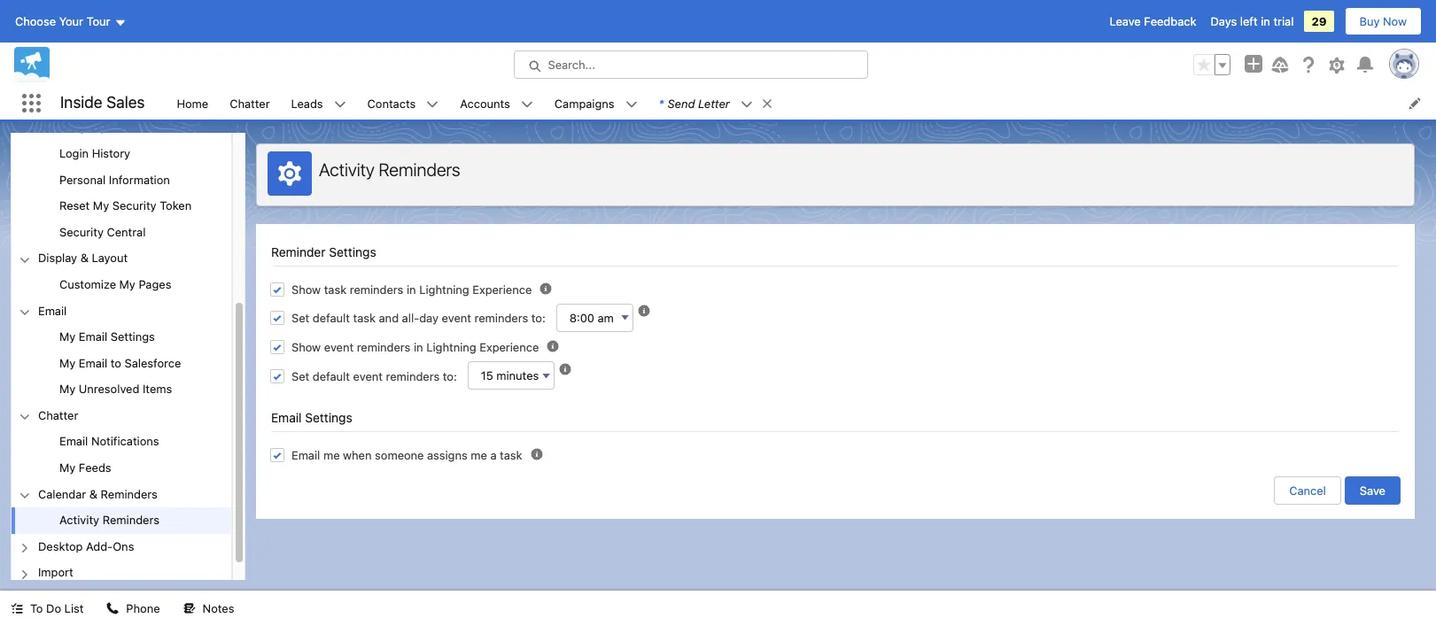 Task type: vqa. For each thing, say whether or not it's contained in the screenshot.
first the me from the right
yes



Task type: locate. For each thing, give the bounding box(es) containing it.
email inside "chatter" "tree item"
[[59, 435, 88, 449]]

0 horizontal spatial chatter
[[38, 408, 78, 422]]

0 vertical spatial chatter
[[230, 96, 270, 110]]

reminders inside tree item
[[103, 513, 159, 527]]

ons
[[113, 539, 134, 554]]

settings
[[329, 245, 376, 260], [111, 330, 155, 344], [305, 410, 352, 425]]

lightning for show event reminders in lightning experience
[[426, 340, 476, 355]]

default for event
[[313, 369, 350, 384]]

0 vertical spatial default
[[313, 311, 350, 325]]

*
[[659, 96, 664, 110]]

2 vertical spatial event
[[353, 369, 383, 384]]

2 vertical spatial &
[[89, 487, 97, 501]]

my up calendar
[[59, 461, 76, 475]]

reminders up ons
[[103, 513, 159, 527]]

text default image right contacts
[[426, 98, 439, 111]]

1 vertical spatial activity
[[59, 513, 99, 527]]

when
[[343, 448, 372, 462]]

activity reminders down calendar & reminders link
[[59, 513, 159, 527]]

desktop add-ons link
[[38, 539, 134, 555]]

0 vertical spatial task
[[324, 282, 347, 296]]

1 horizontal spatial &
[[89, 487, 97, 501]]

event right day
[[442, 311, 471, 325]]

1 vertical spatial settings
[[111, 330, 155, 344]]

show for show task reminders in lightning experience
[[292, 282, 321, 296]]

1 vertical spatial experience
[[480, 340, 539, 355]]

0 vertical spatial security
[[112, 199, 157, 213]]

1 default from the top
[[313, 311, 350, 325]]

1 horizontal spatial security
[[112, 199, 157, 213]]

0 vertical spatial to:
[[531, 311, 546, 325]]

text default image inside the accounts list item
[[521, 98, 533, 111]]

save button
[[1345, 476, 1401, 505]]

default left and
[[313, 311, 350, 325]]

settings right reminder
[[329, 245, 376, 260]]

list
[[64, 602, 84, 616]]

my email settings link
[[59, 330, 155, 345]]

campaigns link
[[544, 87, 625, 120]]

email for email me when someone assigns me a task
[[292, 448, 320, 462]]

text default image left *
[[625, 98, 638, 111]]

text default image
[[761, 97, 773, 110], [521, 98, 533, 111], [625, 98, 638, 111], [107, 603, 119, 615], [183, 603, 195, 615]]

reminders down show event reminders in lightning experience
[[386, 369, 440, 384]]

activity down leads list item
[[319, 159, 375, 180]]

2 set from the top
[[292, 369, 309, 384]]

1 vertical spatial security
[[59, 225, 104, 239]]

0 horizontal spatial chatter link
[[38, 408, 78, 424]]

& inside group
[[115, 120, 123, 134]]

0 vertical spatial set
[[292, 311, 309, 325]]

1 horizontal spatial chatter link
[[219, 87, 280, 120]]

my inside "chatter" "tree item"
[[59, 461, 76, 475]]

chatter link right home
[[219, 87, 280, 120]]

email notifications link
[[59, 435, 159, 450]]

1 horizontal spatial chatter
[[230, 96, 270, 110]]

1 vertical spatial in
[[407, 282, 416, 296]]

settings for email settings
[[305, 410, 352, 425]]

reminders down contacts list item
[[379, 159, 460, 180]]

leave feedback
[[1110, 14, 1197, 28]]

0 vertical spatial chatter link
[[219, 87, 280, 120]]

1 vertical spatial to:
[[443, 369, 457, 384]]

0 horizontal spatial task
[[324, 282, 347, 296]]

& for language
[[115, 120, 123, 134]]

lightning up day
[[419, 282, 469, 296]]

0 horizontal spatial activity
[[59, 513, 99, 527]]

& down feeds on the left of the page
[[89, 487, 97, 501]]

settings inside email tree item
[[111, 330, 155, 344]]

event down show event reminders in lightning experience
[[353, 369, 383, 384]]

settings up the my email to salesforce
[[111, 330, 155, 344]]

1 show from the top
[[292, 282, 321, 296]]

2 horizontal spatial text default image
[[426, 98, 439, 111]]

me
[[323, 448, 340, 462], [471, 448, 487, 462]]

left
[[1240, 14, 1258, 28]]

2 horizontal spatial &
[[115, 120, 123, 134]]

0 horizontal spatial &
[[80, 251, 89, 265]]

list item
[[648, 87, 781, 120]]

my feeds
[[59, 461, 111, 475]]

my left unresolved
[[59, 382, 76, 396]]

set down reminder
[[292, 311, 309, 325]]

calendar & reminders link
[[38, 487, 158, 502]]

email
[[38, 303, 67, 318], [79, 330, 107, 344], [79, 356, 107, 370], [271, 410, 302, 425], [59, 435, 88, 449], [292, 448, 320, 462]]

1 horizontal spatial to:
[[531, 311, 546, 325]]

task down the reminder settings
[[324, 282, 347, 296]]

my for my unresolved items
[[59, 382, 76, 396]]

show
[[292, 282, 321, 296], [292, 340, 321, 355]]

set
[[292, 311, 309, 325], [292, 369, 309, 384]]

& left layout
[[80, 251, 89, 265]]

default up email settings
[[313, 369, 350, 384]]

group containing cancel
[[270, 476, 1401, 505]]

event up set default event reminders to:
[[324, 340, 354, 355]]

days left in trial
[[1211, 14, 1294, 28]]

1 vertical spatial chatter link
[[38, 408, 78, 424]]

leads list item
[[280, 87, 357, 120]]

1 set from the top
[[292, 311, 309, 325]]

0 vertical spatial settings
[[329, 245, 376, 260]]

29
[[1312, 14, 1327, 28]]

activity reminders down contacts
[[319, 159, 460, 180]]

sales
[[106, 93, 145, 112]]

text default image left the "to"
[[11, 603, 23, 615]]

my down my email settings link
[[59, 356, 76, 370]]

1 vertical spatial task
[[353, 311, 376, 325]]

set default task and all-day event reminders to:
[[292, 311, 546, 325]]

history
[[92, 146, 130, 160]]

my
[[93, 199, 109, 213], [119, 277, 135, 291], [59, 330, 76, 344], [59, 356, 76, 370], [59, 382, 76, 396], [59, 461, 76, 475]]

in down set default task and all-day event reminders to:
[[414, 340, 423, 355]]

1 vertical spatial activity reminders
[[59, 513, 159, 527]]

activity reminders tree item
[[12, 508, 231, 534]]

settings up when
[[305, 410, 352, 425]]

reminders
[[350, 282, 403, 296], [475, 311, 528, 325], [357, 340, 411, 355], [386, 369, 440, 384]]

show event reminders in lightning experience
[[292, 340, 539, 355]]

text default image inside leads list item
[[334, 98, 346, 111]]

reset
[[59, 199, 90, 213]]

cancel
[[1289, 484, 1326, 498]]

0 horizontal spatial activity reminders
[[59, 513, 159, 527]]

set up email settings
[[292, 369, 309, 384]]

set for set default event reminders to:
[[292, 369, 309, 384]]

1 horizontal spatial activity reminders
[[319, 159, 460, 180]]

2 me from the left
[[471, 448, 487, 462]]

accounts link
[[449, 87, 521, 120]]

lightning down day
[[426, 340, 476, 355]]

0 vertical spatial activity
[[319, 159, 375, 180]]

2 vertical spatial settings
[[305, 410, 352, 425]]

0 vertical spatial event
[[442, 311, 471, 325]]

my left pages
[[119, 277, 135, 291]]

security up display & layout
[[59, 225, 104, 239]]

text default image right accounts
[[521, 98, 533, 111]]

activity up "desktop add-ons"
[[59, 513, 99, 527]]

chatter link inside "tree item"
[[38, 408, 78, 424]]

list
[[166, 87, 1436, 120]]

do
[[46, 602, 61, 616]]

feedback
[[1144, 14, 1197, 28]]

1 me from the left
[[323, 448, 340, 462]]

group
[[12, 0, 231, 246], [1193, 54, 1231, 75], [12, 324, 231, 403], [12, 429, 231, 482], [270, 476, 1401, 505]]

me left "a"
[[471, 448, 487, 462]]

chatter link up email notifications
[[38, 408, 78, 424]]

1 vertical spatial lightning
[[426, 340, 476, 355]]

my inside "display & layout" tree item
[[119, 277, 135, 291]]

text default image inside campaigns list item
[[625, 98, 638, 111]]

1 vertical spatial chatter
[[38, 408, 78, 422]]

in right left
[[1261, 14, 1270, 28]]

show up email settings
[[292, 340, 321, 355]]

text default image for leads
[[334, 98, 346, 111]]

experience for show event reminders in lightning experience
[[480, 340, 539, 355]]

login history link
[[59, 146, 130, 162]]

activity inside tree item
[[59, 513, 99, 527]]

0 vertical spatial activity reminders
[[319, 159, 460, 180]]

2 vertical spatial in
[[414, 340, 423, 355]]

campaigns list item
[[544, 87, 648, 120]]

reminders up activity reminders tree item
[[101, 487, 158, 501]]

reminder
[[271, 245, 326, 260]]

chatter up email notifications
[[38, 408, 78, 422]]

central
[[107, 225, 146, 239]]

event
[[442, 311, 471, 325], [324, 340, 354, 355], [353, 369, 383, 384]]

1 vertical spatial set
[[292, 369, 309, 384]]

0 horizontal spatial text default image
[[11, 603, 23, 615]]

text default image left notes
[[183, 603, 195, 615]]

text default image
[[334, 98, 346, 111], [426, 98, 439, 111], [11, 603, 23, 615]]

0 vertical spatial show
[[292, 282, 321, 296]]

security down the information
[[112, 199, 157, 213]]

&
[[115, 120, 123, 134], [80, 251, 89, 265], [89, 487, 97, 501]]

2 vertical spatial reminders
[[103, 513, 159, 527]]

1 horizontal spatial me
[[471, 448, 487, 462]]

2 show from the top
[[292, 340, 321, 355]]

0 horizontal spatial security
[[59, 225, 104, 239]]

task right "a"
[[500, 448, 522, 462]]

day
[[419, 311, 439, 325]]

1 vertical spatial &
[[80, 251, 89, 265]]

my email settings
[[59, 330, 155, 344]]

send
[[668, 96, 695, 110]]

unresolved
[[79, 382, 139, 396]]

all-
[[402, 311, 419, 325]]

email me when someone assigns me a task
[[292, 448, 522, 462]]

email for email link
[[38, 303, 67, 318]]

group containing email notifications
[[12, 429, 231, 482]]

experience
[[472, 282, 532, 296], [480, 340, 539, 355]]

in up the all- on the left
[[407, 282, 416, 296]]

language & time zone link
[[59, 120, 183, 136]]

me left when
[[323, 448, 340, 462]]

customize my pages link
[[59, 277, 171, 293]]

security central link
[[59, 225, 146, 240]]

reminders
[[379, 159, 460, 180], [101, 487, 158, 501], [103, 513, 159, 527]]

security
[[112, 199, 157, 213], [59, 225, 104, 239]]

show down reminder
[[292, 282, 321, 296]]

task left and
[[353, 311, 376, 325]]

to
[[111, 356, 121, 370]]

feeds
[[79, 461, 111, 475]]

my email to salesforce
[[59, 356, 181, 370]]

1 horizontal spatial text default image
[[334, 98, 346, 111]]

0 vertical spatial experience
[[472, 282, 532, 296]]

desktop
[[38, 539, 83, 554]]

0 horizontal spatial me
[[323, 448, 340, 462]]

0 vertical spatial &
[[115, 120, 123, 134]]

show task reminders in lightning experience
[[292, 282, 532, 296]]

contacts link
[[357, 87, 426, 120]]

email notifications
[[59, 435, 159, 449]]

text default image left phone
[[107, 603, 119, 615]]

text default image inside notes button
[[183, 603, 195, 615]]

text default image inside contacts list item
[[426, 98, 439, 111]]

activity
[[319, 159, 375, 180], [59, 513, 99, 527]]

0 vertical spatial lightning
[[419, 282, 469, 296]]

1 horizontal spatial activity
[[319, 159, 375, 180]]

cancel button
[[1274, 476, 1341, 505]]

desktop add-ons
[[38, 539, 134, 554]]

task
[[324, 282, 347, 296], [353, 311, 376, 325], [500, 448, 522, 462]]

home
[[177, 96, 208, 110]]

my feeds link
[[59, 461, 111, 476]]

reset my security token link
[[59, 199, 192, 214]]

text default image right the leads
[[334, 98, 346, 111]]

1 vertical spatial default
[[313, 369, 350, 384]]

1 vertical spatial show
[[292, 340, 321, 355]]

2 horizontal spatial task
[[500, 448, 522, 462]]

2 default from the top
[[313, 369, 350, 384]]

& left time in the left of the page
[[115, 120, 123, 134]]

chatter right home
[[230, 96, 270, 110]]

information
[[109, 172, 170, 187]]

my for my email settings
[[59, 330, 76, 344]]

my down email link
[[59, 330, 76, 344]]



Task type: describe. For each thing, give the bounding box(es) containing it.
calendar & reminders tree item
[[12, 482, 231, 534]]

calendar
[[38, 487, 86, 501]]

time
[[127, 120, 153, 134]]

email settings
[[271, 410, 352, 425]]

group containing language & time zone
[[12, 0, 231, 246]]

reminders up and
[[350, 282, 403, 296]]

login
[[59, 146, 89, 160]]

set default event reminders to:
[[292, 369, 457, 384]]

and
[[379, 311, 399, 325]]

customize
[[59, 277, 116, 291]]

email for email settings
[[271, 410, 302, 425]]

default for task
[[313, 311, 350, 325]]

now
[[1383, 14, 1407, 28]]

contacts list item
[[357, 87, 449, 120]]

someone
[[375, 448, 424, 462]]

security central
[[59, 225, 146, 239]]

& for display
[[80, 251, 89, 265]]

home link
[[166, 87, 219, 120]]

trial
[[1274, 14, 1294, 28]]

lightning for show task reminders in lightning experience
[[419, 282, 469, 296]]

display & layout tree item
[[12, 246, 231, 298]]

import
[[38, 566, 73, 580]]

leave
[[1110, 14, 1141, 28]]

personal information
[[59, 172, 170, 187]]

pages
[[139, 277, 171, 291]]

customize my pages
[[59, 277, 171, 291]]

to do list
[[30, 602, 84, 616]]

buy
[[1360, 14, 1380, 28]]

text default image for contacts
[[426, 98, 439, 111]]

chatter inside chatter link
[[230, 96, 270, 110]]

search...
[[548, 58, 595, 72]]

leads
[[291, 96, 323, 110]]

my unresolved items
[[59, 382, 172, 396]]

calendar & reminders
[[38, 487, 158, 501]]

import link
[[38, 566, 73, 581]]

text default image inside to do list button
[[11, 603, 23, 615]]

items
[[143, 382, 172, 396]]

save
[[1360, 484, 1386, 498]]

inside sales
[[60, 93, 145, 112]]

leave feedback link
[[1110, 14, 1197, 28]]

reminders down and
[[357, 340, 411, 355]]

list item containing *
[[648, 87, 781, 120]]

in for show event reminders in lightning experience
[[414, 340, 423, 355]]

add-
[[86, 539, 113, 554]]

notes button
[[172, 591, 245, 626]]

text default image inside "phone" button
[[107, 603, 119, 615]]

my unresolved items link
[[59, 382, 172, 398]]

your
[[59, 14, 83, 28]]

layout
[[92, 251, 128, 265]]

in for show task reminders in lightning experience
[[407, 282, 416, 296]]

reset my security token
[[59, 199, 192, 213]]

activity reminders inside tree item
[[59, 513, 159, 527]]

login history
[[59, 146, 130, 160]]

show for show event reminders in lightning experience
[[292, 340, 321, 355]]

reminders right day
[[475, 311, 528, 325]]

choose your tour button
[[14, 7, 127, 35]]

* send letter
[[659, 96, 730, 110]]

choose your tour
[[15, 14, 110, 28]]

email for email notifications
[[59, 435, 88, 449]]

list containing home
[[166, 87, 1436, 120]]

buy now button
[[1345, 7, 1422, 35]]

buy now
[[1360, 14, 1407, 28]]

salesforce
[[124, 356, 181, 370]]

personal information link
[[59, 172, 170, 188]]

experience for show task reminders in lightning experience
[[472, 282, 532, 296]]

inside
[[60, 93, 102, 112]]

reminder settings
[[271, 245, 376, 260]]

2 vertical spatial task
[[500, 448, 522, 462]]

settings for reminder settings
[[329, 245, 376, 260]]

personal
[[59, 172, 106, 187]]

leads link
[[280, 87, 334, 120]]

accounts list item
[[449, 87, 544, 120]]

contacts
[[367, 96, 416, 110]]

email tree item
[[12, 298, 231, 403]]

1 horizontal spatial task
[[353, 311, 376, 325]]

days
[[1211, 14, 1237, 28]]

1 vertical spatial reminders
[[101, 487, 158, 501]]

display
[[38, 251, 77, 265]]

assigns
[[427, 448, 468, 462]]

choose
[[15, 14, 56, 28]]

display & layout
[[38, 251, 128, 265]]

my up security central
[[93, 199, 109, 213]]

& for calendar
[[89, 487, 97, 501]]

1 vertical spatial event
[[324, 340, 354, 355]]

token
[[160, 199, 192, 213]]

group containing my email settings
[[12, 324, 231, 403]]

chatter inside "chatter" "tree item"
[[38, 408, 78, 422]]

phone button
[[96, 591, 171, 626]]

campaigns
[[555, 96, 615, 110]]

0 vertical spatial in
[[1261, 14, 1270, 28]]

search... button
[[513, 51, 868, 79]]

to do list button
[[0, 591, 94, 626]]

0 horizontal spatial to:
[[443, 369, 457, 384]]

tour
[[86, 14, 110, 28]]

my for my email to salesforce
[[59, 356, 76, 370]]

email link
[[38, 303, 67, 319]]

setup tree tree
[[12, 0, 231, 604]]

activity reminders link
[[59, 513, 159, 529]]

language & time zone
[[59, 120, 183, 134]]

notes
[[203, 602, 234, 616]]

notifications
[[91, 435, 159, 449]]

set for set default task and all-day event reminders to:
[[292, 311, 309, 325]]

phone
[[126, 602, 160, 616]]

chatter tree item
[[12, 403, 231, 482]]

text default image right letter
[[761, 97, 773, 110]]

zone
[[156, 120, 183, 134]]

my email to salesforce link
[[59, 356, 181, 371]]

my for my feeds
[[59, 461, 76, 475]]

0 vertical spatial reminders
[[379, 159, 460, 180]]



